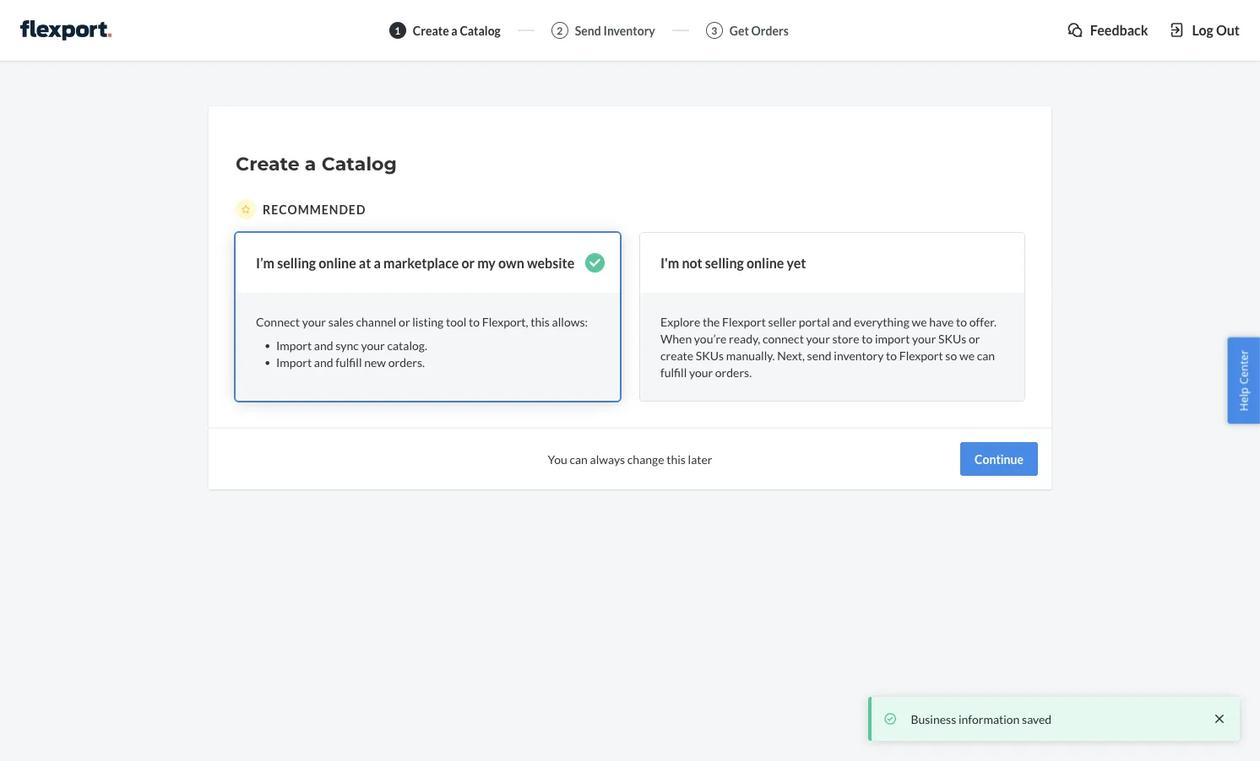 Task type: describe. For each thing, give the bounding box(es) containing it.
1 vertical spatial can
[[570, 452, 588, 467]]

log
[[1192, 22, 1214, 38]]

own
[[498, 255, 524, 271]]

sync
[[336, 338, 359, 352]]

1
[[395, 24, 401, 36]]

to right tool
[[469, 314, 480, 329]]

get
[[730, 23, 749, 38]]

store
[[832, 331, 859, 346]]

business
[[911, 712, 956, 727]]

fulfill inside import and sync your catalog. import and fulfill new orders.
[[336, 355, 362, 369]]

1 horizontal spatial skus
[[938, 331, 966, 346]]

import and sync your catalog. import and fulfill new orders.
[[276, 338, 427, 369]]

check image
[[585, 253, 605, 273]]

1 horizontal spatial we
[[959, 348, 975, 363]]

yet
[[787, 255, 806, 271]]

continue link
[[960, 442, 1038, 476]]

listing
[[412, 314, 444, 329]]

ready,
[[729, 331, 760, 346]]

1 horizontal spatial or
[[461, 255, 475, 271]]

information
[[959, 712, 1020, 727]]

orders. inside the explore the flexport seller portal and everything we have to offer. when you're ready, connect your store to import your skus or create skus manually. next, send inventory to flexport so we can fulfill your orders.
[[715, 365, 752, 380]]

to right 'have'
[[956, 314, 967, 329]]

at
[[359, 255, 371, 271]]

i'm
[[256, 255, 275, 271]]

flexport logo image
[[20, 20, 111, 41]]

1 vertical spatial or
[[399, 314, 410, 329]]

connect
[[763, 331, 804, 346]]

0 vertical spatial a
[[451, 23, 458, 38]]

continue button
[[960, 442, 1038, 476]]

2 vertical spatial a
[[374, 255, 381, 271]]

tool
[[446, 314, 466, 329]]

manually.
[[726, 348, 775, 363]]

your left sales in the top of the page
[[302, 314, 326, 329]]

1 online from the left
[[319, 255, 356, 271]]

explore the flexport seller portal and everything we have to offer. when you're ready, connect your store to import your skus or create skus manually. next, send inventory to flexport so we can fulfill your orders.
[[660, 314, 997, 380]]

1 selling from the left
[[277, 255, 316, 271]]

explore
[[660, 314, 700, 329]]

seller
[[768, 314, 797, 329]]

2
[[557, 24, 563, 36]]

orders
[[751, 23, 789, 38]]

marketplace
[[383, 255, 459, 271]]

channel
[[356, 314, 396, 329]]

always
[[590, 452, 625, 467]]

0 vertical spatial we
[[912, 314, 927, 329]]

0 horizontal spatial create
[[236, 152, 300, 175]]

saved
[[1022, 712, 1052, 727]]

help center button
[[1228, 338, 1260, 424]]

i'm not selling online yet
[[660, 255, 806, 271]]

when
[[660, 331, 692, 346]]

the
[[703, 314, 720, 329]]

later
[[688, 452, 712, 467]]

log out button
[[1168, 20, 1240, 40]]

you can always change this later
[[548, 452, 712, 467]]

get orders
[[730, 23, 789, 38]]

not
[[682, 255, 703, 271]]

2 import from the top
[[276, 355, 312, 369]]



Task type: locate. For each thing, give the bounding box(es) containing it.
create up recommended
[[236, 152, 300, 175]]

fulfill inside the explore the flexport seller portal and everything we have to offer. when you're ready, connect your store to import your skus or create skus manually. next, send inventory to flexport so we can fulfill your orders.
[[660, 365, 687, 380]]

and up store
[[832, 314, 852, 329]]

selling right not
[[705, 255, 744, 271]]

connect
[[256, 314, 300, 329]]

1 horizontal spatial selling
[[705, 255, 744, 271]]

skus down you're
[[696, 348, 724, 363]]

flexport,
[[482, 314, 528, 329]]

this
[[531, 314, 550, 329], [667, 452, 686, 467]]

and inside the explore the flexport seller portal and everything we have to offer. when you're ready, connect your store to import your skus or create skus manually. next, send inventory to flexport so we can fulfill your orders.
[[832, 314, 852, 329]]

1 vertical spatial we
[[959, 348, 975, 363]]

online left 'at'
[[319, 255, 356, 271]]

a up recommended
[[305, 152, 316, 175]]

your down the create
[[689, 365, 713, 380]]

0 horizontal spatial catalog
[[321, 152, 397, 175]]

1 horizontal spatial this
[[667, 452, 686, 467]]

orders. inside import and sync your catalog. import and fulfill new orders.
[[388, 355, 425, 369]]

allows:
[[552, 314, 588, 329]]

1 vertical spatial import
[[276, 355, 312, 369]]

you're
[[694, 331, 727, 346]]

help
[[1236, 388, 1251, 412]]

0 horizontal spatial or
[[399, 314, 410, 329]]

0 vertical spatial catalog
[[460, 23, 501, 38]]

0 vertical spatial import
[[276, 338, 312, 352]]

orders.
[[388, 355, 425, 369], [715, 365, 752, 380]]

online
[[319, 255, 356, 271], [747, 255, 784, 271]]

create a catalog
[[413, 23, 501, 38], [236, 152, 397, 175]]

i'm
[[660, 255, 679, 271]]

a right 1
[[451, 23, 458, 38]]

1 vertical spatial skus
[[696, 348, 724, 363]]

2 online from the left
[[747, 255, 784, 271]]

a right 'at'
[[374, 255, 381, 271]]

0 vertical spatial and
[[832, 314, 852, 329]]

catalog.
[[387, 338, 427, 352]]

1 vertical spatial flexport
[[899, 348, 943, 363]]

skus up the so
[[938, 331, 966, 346]]

your
[[302, 314, 326, 329], [806, 331, 830, 346], [912, 331, 936, 346], [361, 338, 385, 352], [689, 365, 713, 380]]

next,
[[777, 348, 805, 363]]

we right the so
[[959, 348, 975, 363]]

1 horizontal spatial flexport
[[899, 348, 943, 363]]

to
[[469, 314, 480, 329], [956, 314, 967, 329], [862, 331, 873, 346], [886, 348, 897, 363]]

so
[[945, 348, 957, 363]]

1 vertical spatial this
[[667, 452, 686, 467]]

0 horizontal spatial orders.
[[388, 355, 425, 369]]

0 horizontal spatial create a catalog
[[236, 152, 397, 175]]

feedback
[[1090, 22, 1148, 38]]

1 vertical spatial catalog
[[321, 152, 397, 175]]

1 horizontal spatial can
[[977, 348, 995, 363]]

0 vertical spatial skus
[[938, 331, 966, 346]]

i'm selling online at a marketplace or my own website
[[256, 255, 575, 271]]

send
[[575, 23, 601, 38]]

close toast image
[[1211, 711, 1228, 728]]

everything
[[854, 314, 909, 329]]

this left allows:
[[531, 314, 550, 329]]

import
[[875, 331, 910, 346]]

0 vertical spatial create a catalog
[[413, 23, 501, 38]]

inventory
[[603, 23, 655, 38]]

create
[[413, 23, 449, 38], [236, 152, 300, 175]]

center
[[1236, 350, 1251, 385]]

or
[[461, 255, 475, 271], [399, 314, 410, 329], [969, 331, 980, 346]]

connect your sales channel or listing tool to flexport, this allows:
[[256, 314, 588, 329]]

inventory
[[834, 348, 884, 363]]

can inside the explore the flexport seller portal and everything we have to offer. when you're ready, connect your store to import your skus or create skus manually. next, send inventory to flexport so we can fulfill your orders.
[[977, 348, 995, 363]]

0 horizontal spatial flexport
[[722, 314, 766, 329]]

0 horizontal spatial online
[[319, 255, 356, 271]]

2 vertical spatial or
[[969, 331, 980, 346]]

and down sales in the top of the page
[[314, 355, 333, 369]]

fulfill
[[336, 355, 362, 369], [660, 365, 687, 380]]

0 horizontal spatial we
[[912, 314, 927, 329]]

flexport up ready,
[[722, 314, 766, 329]]

0 vertical spatial create
[[413, 23, 449, 38]]

flexport
[[722, 314, 766, 329], [899, 348, 943, 363]]

0 horizontal spatial this
[[531, 314, 550, 329]]

website
[[527, 255, 575, 271]]

your up new
[[361, 338, 385, 352]]

flexport left the so
[[899, 348, 943, 363]]

1 import from the top
[[276, 338, 312, 352]]

sales
[[328, 314, 354, 329]]

1 vertical spatial create a catalog
[[236, 152, 397, 175]]

skus
[[938, 331, 966, 346], [696, 348, 724, 363]]

you
[[548, 452, 567, 467]]

create a catalog up recommended
[[236, 152, 397, 175]]

to down "import"
[[886, 348, 897, 363]]

send
[[807, 348, 832, 363]]

can right you
[[570, 452, 588, 467]]

change
[[627, 452, 664, 467]]

1 horizontal spatial fulfill
[[660, 365, 687, 380]]

catalog
[[460, 23, 501, 38], [321, 152, 397, 175]]

can down offer.
[[977, 348, 995, 363]]

business information saved
[[911, 712, 1052, 727]]

a
[[451, 23, 458, 38], [305, 152, 316, 175], [374, 255, 381, 271]]

create right 1
[[413, 23, 449, 38]]

1 horizontal spatial create a catalog
[[413, 23, 501, 38]]

your inside import and sync your catalog. import and fulfill new orders.
[[361, 338, 385, 352]]

new
[[364, 355, 386, 369]]

2 horizontal spatial or
[[969, 331, 980, 346]]

or inside the explore the flexport seller portal and everything we have to offer. when you're ready, connect your store to import your skus or create skus manually. next, send inventory to flexport so we can fulfill your orders.
[[969, 331, 980, 346]]

log out
[[1192, 22, 1240, 38]]

we
[[912, 314, 927, 329], [959, 348, 975, 363]]

or left listing on the top
[[399, 314, 410, 329]]

create
[[660, 348, 694, 363]]

this left "later"
[[667, 452, 686, 467]]

0 horizontal spatial skus
[[696, 348, 724, 363]]

0 horizontal spatial a
[[305, 152, 316, 175]]

0 horizontal spatial fulfill
[[336, 355, 362, 369]]

my
[[477, 255, 496, 271]]

send inventory
[[575, 23, 655, 38]]

1 horizontal spatial a
[[374, 255, 381, 271]]

0 horizontal spatial selling
[[277, 255, 316, 271]]

out
[[1216, 22, 1240, 38]]

create a catalog right 1
[[413, 23, 501, 38]]

and left sync
[[314, 338, 333, 352]]

2 horizontal spatial a
[[451, 23, 458, 38]]

import
[[276, 338, 312, 352], [276, 355, 312, 369]]

your down 'have'
[[912, 331, 936, 346]]

and
[[832, 314, 852, 329], [314, 338, 333, 352], [314, 355, 333, 369]]

3
[[711, 24, 717, 36]]

0 vertical spatial can
[[977, 348, 995, 363]]

can
[[977, 348, 995, 363], [570, 452, 588, 467]]

1 vertical spatial a
[[305, 152, 316, 175]]

online left yet
[[747, 255, 784, 271]]

recommended
[[263, 202, 366, 217]]

0 vertical spatial this
[[531, 314, 550, 329]]

1 horizontal spatial create
[[413, 23, 449, 38]]

0 vertical spatial flexport
[[722, 314, 766, 329]]

or down offer.
[[969, 331, 980, 346]]

catalog left 2
[[460, 23, 501, 38]]

1 horizontal spatial orders.
[[715, 365, 752, 380]]

orders. down manually.
[[715, 365, 752, 380]]

2 vertical spatial and
[[314, 355, 333, 369]]

1 horizontal spatial online
[[747, 255, 784, 271]]

selling right the i'm
[[277, 255, 316, 271]]

fulfill down sync
[[336, 355, 362, 369]]

1 horizontal spatial catalog
[[460, 23, 501, 38]]

we left 'have'
[[912, 314, 927, 329]]

1 vertical spatial and
[[314, 338, 333, 352]]

continue
[[975, 452, 1024, 467]]

have
[[929, 314, 954, 329]]

catalog up recommended
[[321, 152, 397, 175]]

offer.
[[969, 314, 997, 329]]

to up inventory
[[862, 331, 873, 346]]

orders. down catalog.
[[388, 355, 425, 369]]

fulfill down the create
[[660, 365, 687, 380]]

help center
[[1236, 350, 1251, 412]]

your up send
[[806, 331, 830, 346]]

1 vertical spatial create
[[236, 152, 300, 175]]

feedback link
[[1067, 20, 1148, 40]]

0 vertical spatial or
[[461, 255, 475, 271]]

portal
[[799, 314, 830, 329]]

selling
[[277, 255, 316, 271], [705, 255, 744, 271]]

2 selling from the left
[[705, 255, 744, 271]]

or left my
[[461, 255, 475, 271]]

0 horizontal spatial can
[[570, 452, 588, 467]]



Task type: vqa. For each thing, say whether or not it's contained in the screenshot.
'i'm selling online at a marketplace or my own website'
yes



